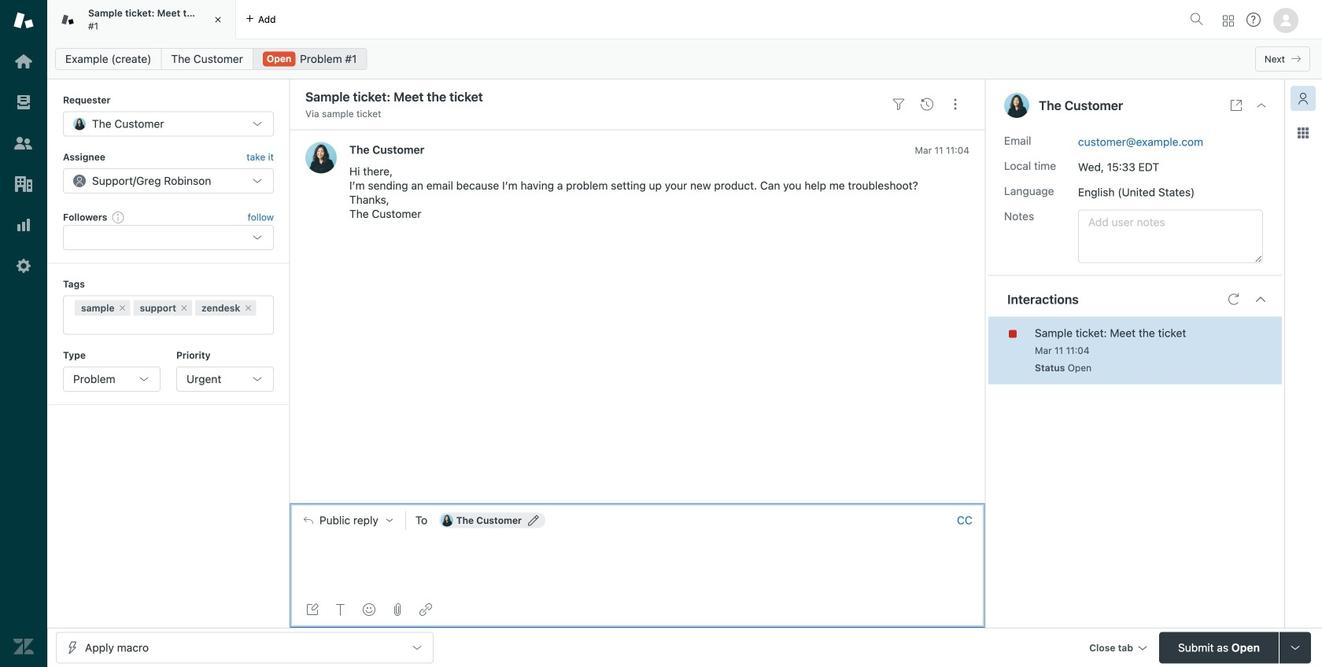 Task type: vqa. For each thing, say whether or not it's contained in the screenshot.
bottom the Yesterday 11:04 text box
no



Task type: describe. For each thing, give the bounding box(es) containing it.
view more details image
[[1231, 99, 1243, 112]]

1 remove image from the left
[[118, 304, 127, 313]]

0 vertical spatial mar 11 11:04 text field
[[915, 145, 970, 156]]

zendesk products image
[[1223, 15, 1235, 26]]

add link (cmd k) image
[[420, 604, 432, 616]]

main element
[[0, 0, 47, 668]]

filter image
[[893, 98, 905, 111]]

Subject field
[[302, 87, 882, 106]]

get started image
[[13, 51, 34, 72]]

add attachment image
[[391, 604, 404, 616]]

displays possible ticket submission types image
[[1290, 642, 1302, 655]]

draft mode image
[[306, 604, 319, 616]]

2 remove image from the left
[[180, 304, 189, 313]]

zendesk image
[[13, 637, 34, 657]]

close image
[[210, 12, 226, 28]]

insert emojis image
[[363, 604, 376, 616]]



Task type: locate. For each thing, give the bounding box(es) containing it.
events image
[[921, 98, 934, 111]]

user image
[[1005, 93, 1030, 118]]

Add user notes text field
[[1079, 210, 1264, 263]]

Mar 11 11:04 text field
[[915, 145, 970, 156], [1035, 345, 1090, 356]]

organizations image
[[13, 174, 34, 194]]

avatar image
[[305, 142, 337, 174]]

1 horizontal spatial remove image
[[180, 304, 189, 313]]

format text image
[[335, 604, 347, 616]]

ticket actions image
[[950, 98, 962, 111]]

tab
[[47, 0, 236, 39]]

views image
[[13, 92, 34, 113]]

reporting image
[[13, 215, 34, 235]]

1 vertical spatial mar 11 11:04 text field
[[1035, 345, 1090, 356]]

remove image
[[118, 304, 127, 313], [180, 304, 189, 313]]

secondary element
[[47, 43, 1323, 75]]

close image
[[1256, 99, 1268, 112]]

get help image
[[1247, 13, 1261, 27]]

admin image
[[13, 256, 34, 276]]

remove image
[[244, 304, 253, 313]]

customer context image
[[1298, 92, 1310, 105]]

apps image
[[1298, 127, 1310, 139]]

1 horizontal spatial mar 11 11:04 text field
[[1035, 345, 1090, 356]]

edit user image
[[528, 515, 539, 526]]

info on adding followers image
[[112, 211, 125, 224]]

tabs tab list
[[47, 0, 1184, 39]]

hide composer image
[[631, 497, 644, 510]]

Public reply composer text field
[[297, 537, 979, 570]]

zendesk support image
[[13, 10, 34, 31]]

0 horizontal spatial mar 11 11:04 text field
[[915, 145, 970, 156]]

customers image
[[13, 133, 34, 154]]

customer@example.com image
[[441, 515, 453, 527]]

0 horizontal spatial remove image
[[118, 304, 127, 313]]



